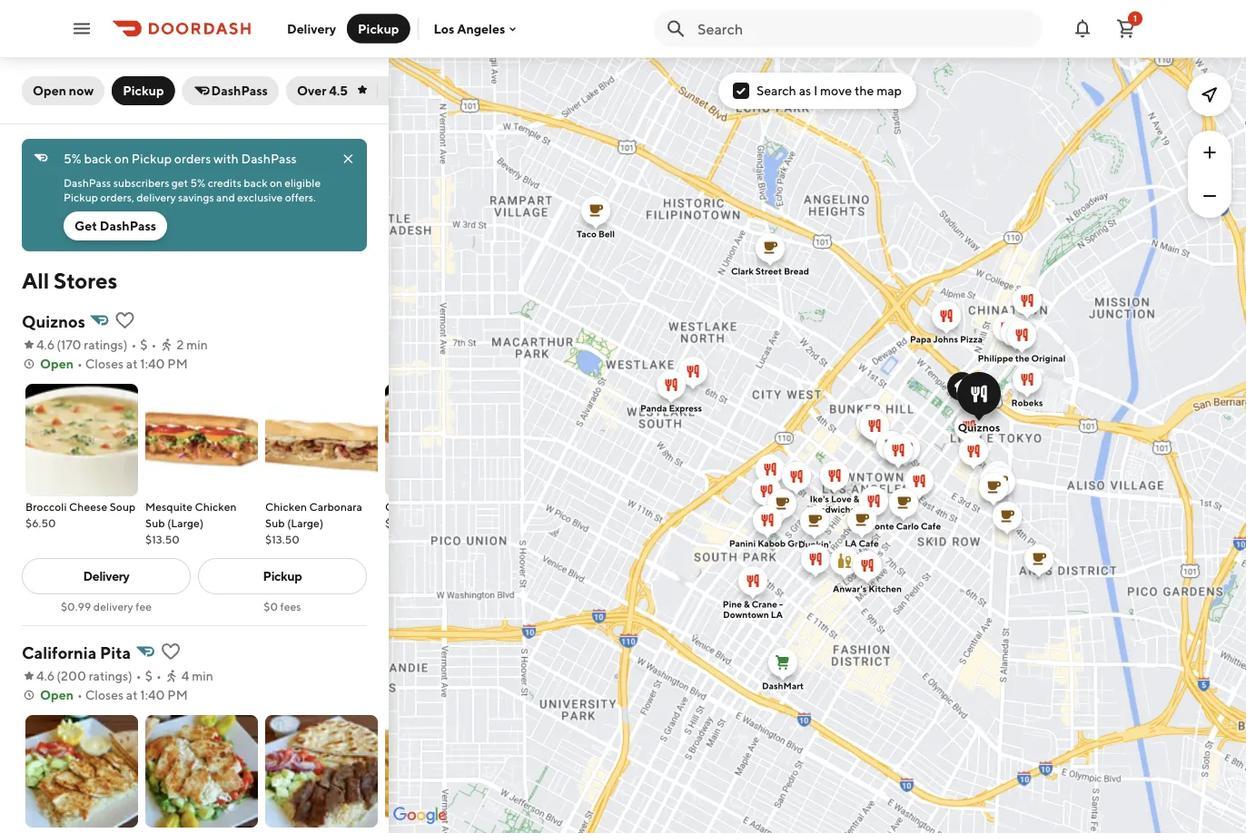 Task type: vqa. For each thing, say whether or not it's contained in the screenshot.
Paninis's People.
no



Task type: locate. For each thing, give the bounding box(es) containing it.
pickup button
[[347, 14, 410, 43], [112, 76, 175, 105]]

1 horizontal spatial )
[[128, 669, 132, 684]]

2 $6.50 from the left
[[385, 517, 416, 530]]

• down 200
[[77, 688, 83, 703]]

1 vertical spatial 4.6
[[36, 669, 55, 684]]

as
[[799, 83, 811, 98]]

monte carlo cafe
[[866, 521, 941, 532], [866, 521, 941, 532]]

0 horizontal spatial (large)
[[167, 517, 204, 530]]

0 vertical spatial 5%
[[64, 151, 81, 166]]

$6.50 for broccoli cheese soup $6.50
[[25, 517, 56, 530]]

soup inside broccoli cheese soup $6.50
[[110, 500, 136, 513]]

4.6 for quiznos
[[36, 337, 55, 352]]

sub for chicken carbonara sub (large)
[[265, 517, 285, 530]]

open left now
[[33, 83, 66, 98]]

ike's love & sandwiches
[[810, 494, 860, 515], [810, 494, 860, 515]]

dunkin' anwar's kitchen
[[798, 540, 902, 595], [798, 540, 902, 595]]

sub up pickup link
[[265, 517, 285, 530]]

1 horizontal spatial soup
[[469, 500, 495, 513]]

closes for california pita
[[85, 688, 124, 703]]

0 vertical spatial delivery
[[136, 191, 176, 203]]

1 vertical spatial back
[[244, 176, 268, 189]]

chicken
[[195, 500, 237, 513], [265, 500, 307, 513], [385, 500, 427, 513]]

2 1:40 from the top
[[140, 688, 165, 703]]

delivery down subscribers
[[136, 191, 176, 203]]

1 vertical spatial min
[[192, 669, 213, 684]]

panda express
[[640, 403, 702, 414], [640, 403, 702, 414]]

0 vertical spatial )
[[123, 337, 128, 352]]

1 vertical spatial average rating of 4.6 out of 5 element
[[22, 668, 55, 686]]

4.6 left 170
[[36, 337, 55, 352]]

grill
[[788, 539, 806, 549], [788, 539, 806, 549]]

(large) down the mesquite
[[167, 517, 204, 530]]

chicken right the mesquite
[[195, 500, 237, 513]]

1 vertical spatial open • closes at 1:40 pm
[[40, 688, 188, 703]]

on inside dashpass subscribers get 5% credits back on eligible pickup orders, delivery savings and exclusive offers.
[[270, 176, 282, 189]]

open • closes at 1:40 pm
[[40, 357, 188, 372], [40, 688, 188, 703]]

1 $6.50 from the left
[[25, 517, 56, 530]]

back up exclusive
[[244, 176, 268, 189]]

pickup
[[358, 21, 399, 36], [123, 83, 164, 98], [132, 151, 172, 166], [64, 191, 98, 203], [263, 569, 302, 584]]

delivery for delivery button
[[287, 21, 336, 36]]

dashpass down orders,
[[100, 218, 156, 233]]

1 vertical spatial ratings
[[89, 669, 128, 684]]

delivery link
[[22, 559, 191, 595]]

pickup up the get
[[64, 191, 98, 203]]

1 sub from the left
[[145, 517, 165, 530]]

2 ( from the top
[[57, 669, 61, 684]]

1 vertical spatial delivery
[[83, 569, 129, 584]]

) right 170
[[123, 337, 128, 352]]

soup
[[110, 500, 136, 513], [469, 500, 495, 513]]

clark street bread
[[731, 266, 809, 277], [731, 266, 809, 277]]

0 vertical spatial • $
[[131, 337, 148, 352]]

1 vertical spatial at
[[126, 688, 138, 703]]

2 average rating of 4.6 out of 5 element from the top
[[22, 668, 55, 686]]

0 horizontal spatial delivery
[[83, 569, 129, 584]]

0 vertical spatial click to add this store to your saved list image
[[114, 310, 136, 332]]

2 $13.50 from the left
[[265, 533, 300, 546]]

1 horizontal spatial (large)
[[287, 517, 323, 530]]

3 chicken from the left
[[385, 500, 427, 513]]

$ left 4
[[145, 669, 153, 684]]

philippe
[[978, 353, 1013, 364], [978, 353, 1013, 364]]

johns
[[933, 334, 958, 345], [933, 334, 958, 345]]

at down ( 170 ratings )
[[126, 357, 138, 372]]

$13.50
[[145, 533, 180, 546], [265, 533, 300, 546]]

lemon chicken plate image
[[25, 716, 138, 828]]

$13.50 inside chicken carbonara sub (large) $13.50
[[265, 533, 300, 546]]

pita
[[100, 643, 131, 663]]

1 $13.50 from the left
[[145, 533, 180, 546]]

(large) for chicken
[[287, 517, 323, 530]]

(large) inside chicken carbonara sub (large) $13.50
[[287, 517, 323, 530]]

1 vertical spatial • $
[[136, 669, 153, 684]]

0 horizontal spatial 5%
[[64, 151, 81, 166]]

delivery
[[136, 191, 176, 203], [93, 600, 133, 613]]

1 horizontal spatial delivery
[[136, 191, 176, 203]]

broccoli cheese soup image
[[25, 384, 138, 497]]

0 vertical spatial 1:40
[[140, 357, 165, 372]]

4 min
[[182, 669, 213, 684]]

average rating of 4.6 out of 5 element for quiznos
[[22, 336, 55, 354]]

0 vertical spatial at
[[126, 357, 138, 372]]

1 (large) from the left
[[167, 517, 204, 530]]

closes down ( 200 ratings )
[[85, 688, 124, 703]]

0 vertical spatial ratings
[[84, 337, 123, 352]]

recenter the map image
[[1199, 84, 1221, 105]]

los
[[434, 21, 454, 36]]

taco
[[577, 229, 597, 239], [577, 229, 597, 239]]

mesquite
[[145, 500, 193, 513]]

sandwiches
[[810, 505, 860, 515], [810, 505, 860, 515]]

delivery
[[287, 21, 336, 36], [83, 569, 129, 584]]

-
[[779, 600, 783, 610], [779, 600, 783, 610]]

1 horizontal spatial 5%
[[190, 176, 206, 189]]

5% down open now "button"
[[64, 151, 81, 166]]

chicken for chicken carbonara sub (large) $13.50
[[265, 500, 307, 513]]

cheese
[[69, 500, 107, 513]]

• right ( 200 ratings )
[[136, 669, 141, 684]]

1 4.6 from the top
[[36, 337, 55, 352]]

la cafe
[[845, 539, 879, 549], [845, 539, 879, 549]]

0 horizontal spatial delivery
[[93, 600, 133, 613]]

soup right cheese
[[110, 500, 136, 513]]

delivery up the over
[[287, 21, 336, 36]]

pickup up subscribers
[[132, 151, 172, 166]]

0 horizontal spatial click to add this store to your saved list image
[[114, 310, 136, 332]]

zoom out image
[[1199, 185, 1221, 207]]

dunkin'
[[798, 540, 831, 550], [798, 540, 831, 550]]

1 vertical spatial $
[[145, 669, 153, 684]]

1 horizontal spatial $6.50
[[385, 517, 416, 530]]

$0
[[264, 600, 278, 613]]

$6.50 right chicken carbonara sub (large) $13.50
[[385, 517, 416, 530]]

0 vertical spatial open • closes at 1:40 pm
[[40, 357, 188, 372]]

the
[[855, 83, 874, 98], [1015, 353, 1030, 364], [1015, 353, 1030, 364]]

panini kabob grill
[[729, 539, 806, 549], [729, 539, 806, 549]]

broccoli
[[25, 500, 67, 513]]

chicken left carbonara
[[265, 500, 307, 513]]

1 at from the top
[[126, 357, 138, 372]]

2 closes from the top
[[85, 688, 124, 703]]

at for california pita
[[126, 688, 138, 703]]

(
[[57, 337, 61, 352], [57, 669, 61, 684]]

pickup right now
[[123, 83, 164, 98]]

2 (large) from the left
[[287, 517, 323, 530]]

orders,
[[100, 191, 134, 203]]

$6.50 inside chicken noodle soup $6.50
[[385, 517, 416, 530]]

delivery up '$0.99 delivery fee'
[[83, 569, 129, 584]]

1 vertical spatial closes
[[85, 688, 124, 703]]

map region
[[347, 0, 1246, 834]]

min for california pita
[[192, 669, 213, 684]]

• $ for california pita
[[136, 669, 153, 684]]

1 soup from the left
[[110, 500, 136, 513]]

on
[[114, 151, 129, 166], [270, 176, 282, 189]]

anwar's
[[833, 584, 867, 595], [833, 584, 867, 595]]

pickup link
[[198, 559, 367, 595]]

•
[[131, 337, 137, 352], [151, 337, 157, 352], [77, 357, 83, 372], [136, 669, 141, 684], [156, 669, 162, 684], [77, 688, 83, 703]]

5% up savings
[[190, 176, 206, 189]]

open down 170
[[40, 357, 74, 372]]

delivery left fee
[[93, 600, 133, 613]]

pickup button right now
[[112, 76, 175, 105]]

0 vertical spatial min
[[186, 337, 208, 352]]

delivery inside button
[[287, 21, 336, 36]]

$13.50 down the mesquite
[[145, 533, 180, 546]]

1 pm from the top
[[167, 357, 188, 372]]

pm down 4
[[167, 688, 188, 703]]

open menu image
[[71, 18, 93, 40]]

0 horizontal spatial chicken
[[195, 500, 237, 513]]

0 vertical spatial average rating of 4.6 out of 5 element
[[22, 336, 55, 354]]

sub
[[145, 517, 165, 530], [265, 517, 285, 530]]

kitchen
[[869, 584, 902, 595], [869, 584, 902, 595]]

ratings for quiznos
[[84, 337, 123, 352]]

kabob
[[758, 539, 786, 549], [758, 539, 786, 549]]

1 closes from the top
[[85, 357, 124, 372]]

0 vertical spatial delivery
[[287, 21, 336, 36]]

• $
[[131, 337, 148, 352], [136, 669, 153, 684]]

with
[[214, 151, 239, 166]]

0 vertical spatial open
[[33, 83, 66, 98]]

average rating of 4.6 out of 5 element down california
[[22, 668, 55, 686]]

0 horizontal spatial soup
[[110, 500, 136, 513]]

pickup left "los"
[[358, 21, 399, 36]]

0 horizontal spatial pickup button
[[112, 76, 175, 105]]

los angeles button
[[434, 21, 520, 36]]

express
[[669, 403, 702, 414], [669, 403, 702, 414]]

click to add this store to your saved list image up ( 170 ratings )
[[114, 310, 136, 332]]

4.6 down california
[[36, 669, 55, 684]]

1 vertical spatial (
[[57, 669, 61, 684]]

pine & crane - downtown la
[[723, 600, 783, 620], [723, 600, 783, 620]]

love
[[831, 494, 852, 505], [831, 494, 852, 505]]

carlo
[[896, 521, 919, 532], [896, 521, 919, 532]]

$ left 2
[[140, 337, 148, 352]]

min right 2
[[186, 337, 208, 352]]

1 horizontal spatial delivery
[[287, 21, 336, 36]]

2 open • closes at 1:40 pm from the top
[[40, 688, 188, 703]]

on up exclusive
[[270, 176, 282, 189]]

cafe
[[921, 521, 941, 532], [921, 521, 941, 532], [859, 539, 879, 549], [859, 539, 879, 549]]

fee
[[136, 600, 152, 613]]

open now
[[33, 83, 94, 98]]

$13.50 inside mesquite chicken sub (large) $13.50
[[145, 533, 180, 546]]

pm down 2
[[167, 357, 188, 372]]

1 horizontal spatial click to add this store to your saved list image
[[160, 641, 181, 663]]

open down 200
[[40, 688, 74, 703]]

0 vertical spatial 4.6
[[36, 337, 55, 352]]

open • closes at 1:40 pm down ( 170 ratings )
[[40, 357, 188, 372]]

0 horizontal spatial $13.50
[[145, 533, 180, 546]]

• $ for quiznos
[[131, 337, 148, 352]]

1 open • closes at 1:40 pm from the top
[[40, 357, 188, 372]]

1 vertical spatial )
[[128, 669, 132, 684]]

open • closes at 1:40 pm for california pita
[[40, 688, 188, 703]]

closes down ( 170 ratings )
[[85, 357, 124, 372]]

over
[[297, 83, 326, 98]]

2 at from the top
[[126, 688, 138, 703]]

on up subscribers
[[114, 151, 129, 166]]

1
[[1134, 13, 1137, 24]]

1 vertical spatial pm
[[167, 688, 188, 703]]

click to add this store to your saved list image right pita
[[160, 641, 181, 663]]

greek chicken salad image
[[145, 716, 258, 828]]

1 vertical spatial open
[[40, 357, 74, 372]]

( down all stores
[[57, 337, 61, 352]]

bell
[[598, 229, 615, 239], [598, 229, 615, 239]]

(large) inside mesquite chicken sub (large) $13.50
[[167, 517, 204, 530]]

average rating of 4.6 out of 5 element left 170
[[22, 336, 55, 354]]

1 horizontal spatial back
[[244, 176, 268, 189]]

ratings down pita
[[89, 669, 128, 684]]

0 horizontal spatial $6.50
[[25, 517, 56, 530]]

( down california
[[57, 669, 61, 684]]

dashpass up with
[[211, 83, 268, 98]]

1 vertical spatial 1:40
[[140, 688, 165, 703]]

at for quiznos
[[126, 357, 138, 372]]

back up orders,
[[84, 151, 112, 166]]

2 chicken from the left
[[265, 500, 307, 513]]

1 vertical spatial 5%
[[190, 176, 206, 189]]

ratings
[[84, 337, 123, 352], [89, 669, 128, 684]]

dashpass up orders,
[[64, 176, 111, 189]]

chicken left noodle
[[385, 500, 427, 513]]

pickup inside dashpass subscribers get 5% credits back on eligible pickup orders, delivery savings and exclusive offers.
[[64, 191, 98, 203]]

soup inside chicken noodle soup $6.50
[[469, 500, 495, 513]]

pm
[[167, 357, 188, 372], [167, 688, 188, 703]]

chicken inside chicken noodle soup $6.50
[[385, 500, 427, 513]]

ratings right 170
[[84, 337, 123, 352]]

pizza
[[960, 334, 983, 345], [960, 334, 983, 345]]

broccoli cheese soup $6.50
[[25, 500, 136, 530]]

• $ left 2
[[131, 337, 148, 352]]

2 vertical spatial open
[[40, 688, 74, 703]]

2 4.6 from the top
[[36, 669, 55, 684]]

taco bell
[[577, 229, 615, 239], [577, 229, 615, 239]]

0 horizontal spatial sub
[[145, 517, 165, 530]]

1 horizontal spatial sub
[[265, 517, 285, 530]]

california
[[22, 643, 97, 663]]

savings
[[178, 191, 214, 203]]

0 vertical spatial back
[[84, 151, 112, 166]]

powered by google image
[[393, 808, 447, 826]]

sub inside mesquite chicken sub (large) $13.50
[[145, 517, 165, 530]]

2 pm from the top
[[167, 688, 188, 703]]

open • closes at 1:40 pm down ( 200 ratings )
[[40, 688, 188, 703]]

0 vertical spatial (
[[57, 337, 61, 352]]

$ for quiznos
[[140, 337, 148, 352]]

1 horizontal spatial on
[[270, 176, 282, 189]]

0 horizontal spatial )
[[123, 337, 128, 352]]

open
[[33, 83, 66, 98], [40, 357, 74, 372], [40, 688, 74, 703]]

0 horizontal spatial on
[[114, 151, 129, 166]]

1 vertical spatial click to add this store to your saved list image
[[160, 641, 181, 663]]

$0 fees
[[264, 600, 301, 613]]

0 vertical spatial on
[[114, 151, 129, 166]]

1 1:40 from the top
[[140, 357, 165, 372]]

1 average rating of 4.6 out of 5 element from the top
[[22, 336, 55, 354]]

1 horizontal spatial chicken
[[265, 500, 307, 513]]

(large) for mesquite
[[167, 517, 204, 530]]

min right 4
[[192, 669, 213, 684]]

pm for california pita
[[167, 688, 188, 703]]

2 horizontal spatial chicken
[[385, 500, 427, 513]]

ike's
[[810, 494, 829, 505], [810, 494, 829, 505]]

sub inside chicken carbonara sub (large) $13.50
[[265, 517, 285, 530]]

$
[[140, 337, 148, 352], [145, 669, 153, 684]]

over 4.5 button
[[286, 76, 407, 105]]

) down pita
[[128, 669, 132, 684]]

original
[[1031, 353, 1066, 364], [1031, 353, 1066, 364]]

( for quiznos
[[57, 337, 61, 352]]

1 vertical spatial on
[[270, 176, 282, 189]]

la
[[845, 539, 857, 549], [845, 539, 857, 549], [771, 610, 783, 620], [771, 610, 783, 620]]

chicken inside chicken carbonara sub (large) $13.50
[[265, 500, 307, 513]]

1 ( from the top
[[57, 337, 61, 352]]

monte
[[866, 521, 894, 532], [866, 521, 894, 532]]

(large) down carbonara
[[287, 517, 323, 530]]

• down 170
[[77, 357, 83, 372]]

at down ( 200 ratings )
[[126, 688, 138, 703]]

1 items, open order cart image
[[1115, 18, 1137, 40]]

1 horizontal spatial $13.50
[[265, 533, 300, 546]]

soup right noodle
[[469, 500, 495, 513]]

mesquite chicken sub (large) $13.50
[[145, 500, 237, 546]]

robeks
[[1011, 398, 1043, 408], [1011, 398, 1043, 408]]

average rating of 4.6 out of 5 element
[[22, 336, 55, 354], [22, 668, 55, 686]]

$6.50 down broccoli
[[25, 517, 56, 530]]

$13.50 up pickup link
[[265, 533, 300, 546]]

$6.50 inside broccoli cheese soup $6.50
[[25, 517, 56, 530]]

pickup button left "los"
[[347, 14, 410, 43]]

0 vertical spatial pickup button
[[347, 14, 410, 43]]

over 4.5
[[297, 83, 348, 98]]

delivery for delivery link
[[83, 569, 129, 584]]

2 sub from the left
[[265, 517, 285, 530]]

• $ left 4
[[136, 669, 153, 684]]

panda
[[640, 403, 667, 414], [640, 403, 667, 414]]

0 vertical spatial $
[[140, 337, 148, 352]]

min for quiznos
[[186, 337, 208, 352]]

pickup for pickup link
[[263, 569, 302, 584]]

average rating of 4.6 out of 5 element for california pita
[[22, 668, 55, 686]]

sub down the mesquite
[[145, 517, 165, 530]]

0 vertical spatial pm
[[167, 357, 188, 372]]

click to add this store to your saved list image
[[114, 310, 136, 332], [160, 641, 181, 663]]

0 vertical spatial closes
[[85, 357, 124, 372]]

open • closes at 1:40 pm for quiznos
[[40, 357, 188, 372]]

1 chicken from the left
[[195, 500, 237, 513]]

2 soup from the left
[[469, 500, 495, 513]]

pickup up $0 fees
[[263, 569, 302, 584]]



Task type: describe. For each thing, give the bounding box(es) containing it.
dashpass up exclusive
[[241, 151, 297, 166]]

gyros plate image
[[265, 716, 378, 828]]

exclusive
[[237, 191, 283, 203]]

) for california pita
[[128, 669, 132, 684]]

get
[[74, 218, 97, 233]]

get dashpass button
[[64, 212, 167, 241]]

delivery button
[[276, 14, 347, 43]]

closes for quiznos
[[85, 357, 124, 372]]

170
[[61, 337, 81, 352]]

ratings for california pita
[[89, 669, 128, 684]]

search
[[757, 83, 797, 98]]

4
[[182, 669, 189, 684]]

click to add this store to your saved list image for california pita
[[160, 641, 181, 663]]

dashpass inside button
[[211, 83, 268, 98]]

• right ( 170 ratings )
[[131, 337, 137, 352]]

get dashpass
[[74, 218, 156, 233]]

$6.50 for chicken noodle soup $6.50
[[385, 517, 416, 530]]

$0.99 delivery fee
[[61, 600, 152, 613]]

chicken noodle soup $6.50
[[385, 500, 495, 530]]

eligible
[[285, 176, 321, 189]]

4.5
[[329, 83, 348, 98]]

all
[[22, 268, 49, 293]]

i
[[814, 83, 818, 98]]

5% back on pickup orders with dashpass
[[64, 151, 297, 166]]

2 min
[[177, 337, 208, 352]]

credits
[[208, 176, 242, 189]]

mesquite chicken sub (large) image
[[145, 384, 258, 497]]

open inside "button"
[[33, 83, 66, 98]]

1 button
[[1108, 10, 1145, 47]]

200
[[61, 669, 86, 684]]

1 vertical spatial delivery
[[93, 600, 133, 613]]

1:40 for quiznos
[[140, 357, 165, 372]]

dashpass subscribers get 5% credits back on eligible pickup orders, delivery savings and exclusive offers.
[[64, 176, 323, 203]]

chicken carbonara sub (large) $13.50
[[265, 500, 362, 546]]

carbonara
[[309, 500, 362, 513]]

5% inside dashpass subscribers get 5% credits back on eligible pickup orders, delivery savings and exclusive offers.
[[190, 176, 206, 189]]

stores
[[54, 268, 117, 293]]

2
[[177, 337, 184, 352]]

click to add this store to your saved list image for quiznos
[[114, 310, 136, 332]]

angeles
[[457, 21, 505, 36]]

pickup for rightmost pickup button
[[358, 21, 399, 36]]

sub for mesquite chicken sub (large)
[[145, 517, 165, 530]]

dashpass button
[[182, 76, 279, 105]]

chicken carbonara sub (large) image
[[265, 384, 378, 497]]

now
[[69, 83, 94, 98]]

noodle
[[429, 500, 467, 513]]

subscribers
[[113, 176, 169, 189]]

Search as I move the map checkbox
[[733, 83, 749, 99]]

$0.99
[[61, 600, 91, 613]]

( 170 ratings )
[[57, 337, 128, 352]]

open now button
[[22, 76, 105, 105]]

pm for quiznos
[[167, 357, 188, 372]]

delivery inside dashpass subscribers get 5% credits back on eligible pickup orders, delivery savings and exclusive offers.
[[136, 191, 176, 203]]

$13.50 for chicken carbonara sub (large) $13.50
[[265, 533, 300, 546]]

1:40 for california pita
[[140, 688, 165, 703]]

open for california pita
[[40, 688, 74, 703]]

los angeles
[[434, 21, 505, 36]]

pickup for bottommost pickup button
[[123, 83, 164, 98]]

soup for chicken noodle soup $6.50
[[469, 500, 495, 513]]

0 horizontal spatial back
[[84, 151, 112, 166]]

dashpass inside button
[[100, 218, 156, 233]]

map
[[877, 83, 902, 98]]

search as i move the map
[[757, 83, 902, 98]]

all stores
[[22, 268, 117, 293]]

Store search: begin typing to search for stores available on DoorDash text field
[[698, 19, 1032, 39]]

and
[[216, 191, 235, 203]]

california pita
[[22, 643, 131, 663]]

• left 4
[[156, 669, 162, 684]]

offers.
[[285, 191, 316, 203]]

chicken for chicken noodle soup $6.50
[[385, 500, 427, 513]]

back inside dashpass subscribers get 5% credits back on eligible pickup orders, delivery savings and exclusive offers.
[[244, 176, 268, 189]]

open for quiznos
[[40, 357, 74, 372]]

dashpass inside dashpass subscribers get 5% credits back on eligible pickup orders, delivery savings and exclusive offers.
[[64, 176, 111, 189]]

orders
[[174, 151, 211, 166]]

chicken inside mesquite chicken sub (large) $13.50
[[195, 500, 237, 513]]

$13.50 for mesquite chicken sub (large) $13.50
[[145, 533, 180, 546]]

notification bell image
[[1072, 18, 1094, 40]]

) for quiznos
[[123, 337, 128, 352]]

fees
[[280, 600, 301, 613]]

zoom in image
[[1199, 142, 1221, 164]]

1 horizontal spatial pickup button
[[347, 14, 410, 43]]

4.6 for california pita
[[36, 669, 55, 684]]

1 vertical spatial pickup button
[[112, 76, 175, 105]]

soup for broccoli cheese soup $6.50
[[110, 500, 136, 513]]

$ for california pita
[[145, 669, 153, 684]]

get
[[171, 176, 188, 189]]

move
[[820, 83, 852, 98]]

( 200 ratings )
[[57, 669, 132, 684]]

• left 2
[[151, 337, 157, 352]]

( for california pita
[[57, 669, 61, 684]]



